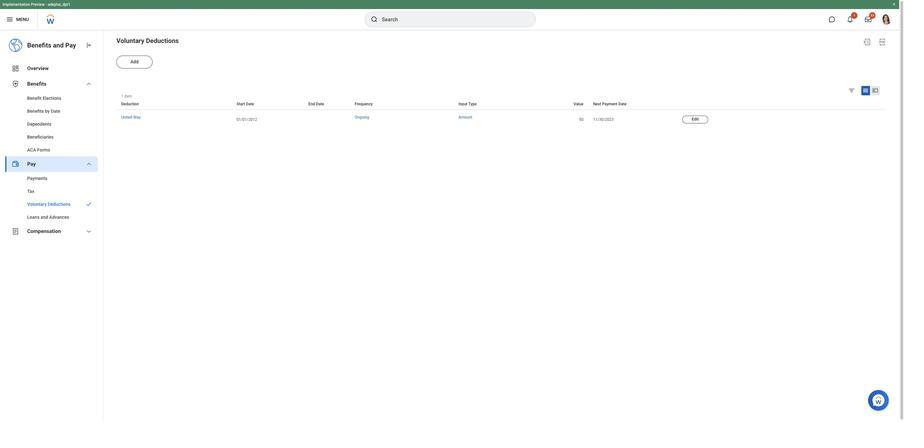 Task type: vqa. For each thing, say whether or not it's contained in the screenshot.
leftmost Group
no



Task type: locate. For each thing, give the bounding box(es) containing it.
benefits inside dropdown button
[[27, 81, 47, 87]]

1 right notifications large image
[[854, 14, 856, 17]]

1 vertical spatial voluntary
[[27, 202, 47, 207]]

1 for 1
[[854, 14, 856, 17]]

2 vertical spatial chevron down small image
[[85, 228, 93, 236]]

deduction button
[[121, 99, 231, 110]]

1 horizontal spatial voluntary deductions
[[116, 37, 179, 45]]

toggle to grid view image
[[863, 87, 870, 94]]

1 horizontal spatial deductions
[[146, 37, 179, 45]]

payments link
[[5, 172, 98, 185]]

benefits up overview
[[27, 41, 51, 49]]

1 vertical spatial and
[[41, 215, 48, 220]]

pay down the aca at the left top
[[27, 161, 36, 167]]

benefit elections
[[27, 96, 61, 101]]

and up overview link
[[53, 41, 64, 49]]

tax
[[27, 189, 34, 194]]

overview link
[[5, 61, 98, 76]]

1 horizontal spatial and
[[53, 41, 64, 49]]

united way
[[121, 115, 141, 120]]

toolbar
[[882, 94, 887, 99]]

1 horizontal spatial 1
[[854, 14, 856, 17]]

date right by
[[51, 109, 60, 114]]

voluntary deductions inside pay element
[[27, 202, 71, 207]]

start date button
[[237, 99, 303, 110]]

pay button
[[5, 157, 98, 172]]

document alt image
[[12, 228, 19, 236]]

amount
[[459, 115, 473, 120]]

1 vertical spatial benefits
[[27, 81, 47, 87]]

1 horizontal spatial voluntary
[[116, 37, 144, 45]]

search image
[[371, 16, 378, 23]]

date right payment
[[619, 102, 627, 106]]

chevron down small image
[[85, 80, 93, 88], [85, 160, 93, 168], [85, 228, 93, 236]]

united way link
[[121, 114, 141, 120]]

benefits for benefits by date
[[27, 109, 44, 114]]

edit button
[[683, 116, 709, 124]]

1 vertical spatial voluntary deductions
[[27, 202, 71, 207]]

close environment banner image
[[893, 2, 897, 6]]

select to filter grid data image
[[849, 87, 856, 94]]

2 chevron down small image from the top
[[85, 160, 93, 168]]

01/01/2012
[[237, 117, 257, 122]]

1 inside 1 "button"
[[854, 14, 856, 17]]

input type
[[459, 102, 477, 106]]

0 vertical spatial 1
[[854, 14, 856, 17]]

0 horizontal spatial and
[[41, 215, 48, 220]]

voluntary deductions
[[116, 37, 179, 45], [27, 202, 71, 207]]

0 vertical spatial pay
[[65, 41, 76, 49]]

date inside benefits element
[[51, 109, 60, 114]]

Search Workday  search field
[[382, 12, 523, 27]]

and
[[53, 41, 64, 49], [41, 215, 48, 220]]

justify image
[[6, 16, 14, 23]]

1 vertical spatial deductions
[[48, 202, 71, 207]]

implementation preview -   adeptai_dpt1
[[3, 2, 70, 7]]

11/30/2023
[[594, 117, 614, 122]]

3 benefits from the top
[[27, 109, 44, 114]]

2 vertical spatial benefits
[[27, 109, 44, 114]]

chevron down small image for benefits
[[85, 80, 93, 88]]

Toggle to Grid view radio
[[862, 86, 871, 95]]

0 horizontal spatial deductions
[[48, 202, 71, 207]]

0 horizontal spatial pay
[[27, 161, 36, 167]]

elections
[[43, 96, 61, 101]]

value button
[[561, 99, 588, 110]]

benefits
[[27, 41, 51, 49], [27, 81, 47, 87], [27, 109, 44, 114]]

1 horizontal spatial pay
[[65, 41, 76, 49]]

option group
[[848, 86, 885, 97]]

1 left the "item"
[[121, 94, 124, 99]]

0 vertical spatial deductions
[[146, 37, 179, 45]]

benefits left by
[[27, 109, 44, 114]]

1
[[854, 14, 856, 17], [121, 94, 124, 99]]

pay
[[65, 41, 76, 49], [27, 161, 36, 167]]

compensation
[[27, 228, 61, 235]]

voluntary deductions up loans and advances
[[27, 202, 71, 207]]

0 horizontal spatial voluntary deductions
[[27, 202, 71, 207]]

amount link
[[459, 114, 473, 120]]

0 vertical spatial and
[[53, 41, 64, 49]]

implementation
[[3, 2, 30, 7]]

date right the end
[[316, 102, 324, 106]]

2 benefits from the top
[[27, 81, 47, 87]]

1 benefits from the top
[[27, 41, 51, 49]]

edit
[[692, 117, 699, 122]]

chevron down small image inside pay dropdown button
[[85, 160, 93, 168]]

deductions
[[146, 37, 179, 45], [48, 202, 71, 207]]

1 chevron down small image from the top
[[85, 80, 93, 88]]

inbox large image
[[866, 16, 872, 23]]

0 horizontal spatial voluntary
[[27, 202, 47, 207]]

transformation import image
[[85, 41, 93, 49]]

next payment date button
[[594, 99, 677, 110]]

benefits up benefit
[[27, 81, 47, 87]]

next
[[594, 102, 602, 106]]

loans and advances link
[[5, 211, 98, 224]]

1 vertical spatial 1
[[121, 94, 124, 99]]

beneficiaries link
[[5, 131, 98, 144]]

united
[[121, 115, 132, 120]]

0 horizontal spatial 1
[[121, 94, 124, 99]]

voluntary up add
[[116, 37, 144, 45]]

aca forms link
[[5, 144, 98, 157]]

voluntary
[[116, 37, 144, 45], [27, 202, 47, 207]]

0 vertical spatial voluntary
[[116, 37, 144, 45]]

benefits element
[[5, 92, 98, 157]]

payment
[[603, 102, 618, 106]]

task pay image
[[12, 160, 19, 168]]

loans
[[27, 215, 40, 220]]

date
[[246, 102, 254, 106], [316, 102, 324, 106], [619, 102, 627, 106], [51, 109, 60, 114]]

1 vertical spatial chevron down small image
[[85, 160, 93, 168]]

voluntary up the loans
[[27, 202, 47, 207]]

end date
[[309, 102, 324, 106]]

1 vertical spatial pay
[[27, 161, 36, 167]]

chevron down small image inside benefits dropdown button
[[85, 80, 93, 88]]

chevron down small image for compensation
[[85, 228, 93, 236]]

0 vertical spatial chevron down small image
[[85, 80, 93, 88]]

date right start
[[246, 102, 254, 106]]

1 button
[[844, 12, 858, 27]]

tax link
[[5, 185, 98, 198]]

pay inside pay dropdown button
[[27, 161, 36, 167]]

chevron down small image for pay
[[85, 160, 93, 168]]

0 vertical spatial benefits
[[27, 41, 51, 49]]

next payment date
[[594, 102, 627, 106]]

pay left transformation import image
[[65, 41, 76, 49]]

date inside button
[[619, 102, 627, 106]]

overview
[[27, 65, 49, 71]]

and right the loans
[[41, 215, 48, 220]]

ongoing link
[[355, 114, 370, 120]]

3 chevron down small image from the top
[[85, 228, 93, 236]]

beneficiaries
[[27, 135, 54, 140]]

and for loans
[[41, 215, 48, 220]]

benefit elections link
[[5, 92, 98, 105]]

voluntary deductions up add
[[116, 37, 179, 45]]

50
[[580, 117, 584, 122]]

frequency button
[[355, 99, 454, 110]]

view printable version (pdf) image
[[879, 38, 887, 46]]

dependents link
[[5, 118, 98, 131]]

and inside 'link'
[[41, 215, 48, 220]]

end
[[309, 102, 315, 106]]

deductions inside pay element
[[48, 202, 71, 207]]



Task type: describe. For each thing, give the bounding box(es) containing it.
profile logan mcneil image
[[882, 14, 892, 26]]

by
[[45, 109, 50, 114]]

way
[[133, 115, 141, 120]]

export to excel image
[[864, 38, 872, 46]]

forms
[[37, 148, 50, 153]]

preview
[[31, 2, 45, 7]]

date inside button
[[316, 102, 324, 106]]

advances
[[49, 215, 69, 220]]

compensation button
[[5, 224, 98, 239]]

deduction
[[121, 102, 139, 106]]

value
[[574, 102, 584, 106]]

Toggle to List Detail view radio
[[872, 86, 881, 95]]

33
[[871, 14, 875, 17]]

adeptai_dpt1
[[48, 2, 70, 7]]

add button
[[116, 56, 153, 69]]

pay inside benefits and pay element
[[65, 41, 76, 49]]

payments
[[27, 176, 47, 181]]

check image
[[85, 201, 93, 208]]

start
[[237, 102, 245, 106]]

benefits by date link
[[5, 105, 98, 118]]

add
[[131, 59, 139, 64]]

toggle to list detail view image
[[873, 87, 879, 94]]

aca
[[27, 148, 36, 153]]

loans and advances
[[27, 215, 69, 220]]

item
[[124, 94, 132, 99]]

type
[[469, 102, 477, 106]]

input
[[459, 102, 468, 106]]

voluntary inside pay element
[[27, 202, 47, 207]]

frequency
[[355, 102, 373, 106]]

aca forms
[[27, 148, 50, 153]]

dashboard image
[[12, 65, 19, 72]]

33 button
[[862, 12, 876, 27]]

input type button
[[459, 99, 556, 110]]

dependents
[[27, 122, 51, 127]]

and for benefits
[[53, 41, 64, 49]]

benefits by date
[[27, 109, 60, 114]]

0 vertical spatial voluntary deductions
[[116, 37, 179, 45]]

pay element
[[5, 172, 98, 224]]

benefits button
[[5, 76, 98, 92]]

benefits and pay element
[[27, 41, 80, 50]]

notifications large image
[[848, 16, 854, 23]]

1 item
[[121, 94, 132, 99]]

benefits for benefits and pay
[[27, 41, 51, 49]]

benefits for benefits
[[27, 81, 47, 87]]

menu button
[[0, 9, 37, 30]]

ongoing
[[355, 115, 370, 120]]

benefits image
[[12, 80, 19, 88]]

start date
[[237, 102, 254, 106]]

date inside button
[[246, 102, 254, 106]]

voluntary deductions link
[[5, 198, 98, 211]]

benefits and pay
[[27, 41, 76, 49]]

-
[[46, 2, 47, 7]]

menu banner
[[0, 0, 900, 30]]

end date button
[[309, 99, 350, 110]]

benefit
[[27, 96, 42, 101]]

menu
[[16, 17, 29, 22]]

1 for 1 item
[[121, 94, 124, 99]]

navigation pane region
[[0, 30, 104, 422]]



